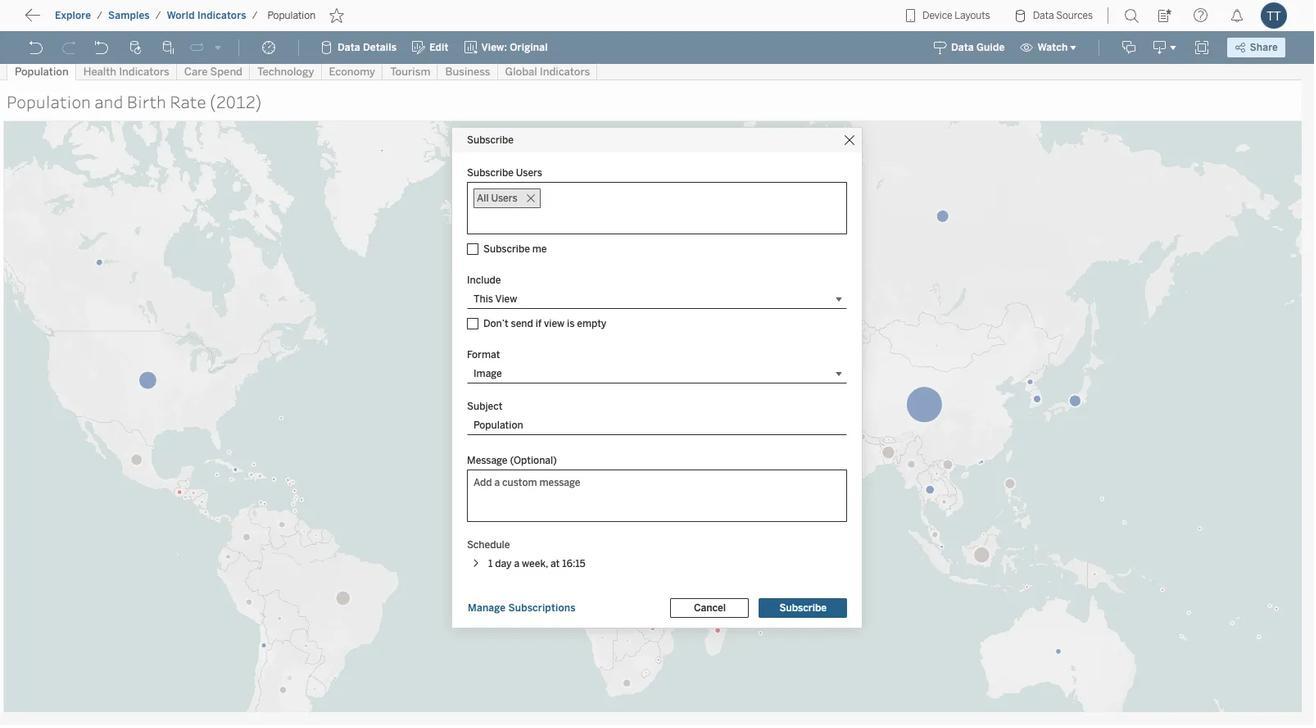 Task type: vqa. For each thing, say whether or not it's contained in the screenshot.
third the / from the left
yes



Task type: locate. For each thing, give the bounding box(es) containing it.
1 horizontal spatial /
[[155, 10, 161, 21]]

population
[[268, 10, 316, 21]]

/
[[97, 10, 102, 21], [155, 10, 161, 21], [252, 10, 258, 21]]

3 / from the left
[[252, 10, 258, 21]]

1 / from the left
[[97, 10, 102, 21]]

skip
[[43, 12, 70, 28]]

/ right indicators
[[252, 10, 258, 21]]

samples link
[[107, 9, 151, 22]]

/ right the to at the top
[[97, 10, 102, 21]]

0 horizontal spatial /
[[97, 10, 102, 21]]

/ left world
[[155, 10, 161, 21]]

skip to content link
[[39, 9, 167, 31]]

2 horizontal spatial /
[[252, 10, 258, 21]]



Task type: describe. For each thing, give the bounding box(es) containing it.
explore
[[55, 10, 91, 21]]

explore / samples / world indicators /
[[55, 10, 258, 21]]

skip to content
[[43, 12, 141, 28]]

population element
[[263, 10, 321, 21]]

world
[[167, 10, 195, 21]]

content
[[90, 12, 141, 28]]

2 / from the left
[[155, 10, 161, 21]]

to
[[74, 12, 87, 28]]

samples
[[108, 10, 150, 21]]

indicators
[[197, 10, 246, 21]]

explore link
[[54, 9, 92, 22]]

world indicators link
[[166, 9, 247, 22]]



